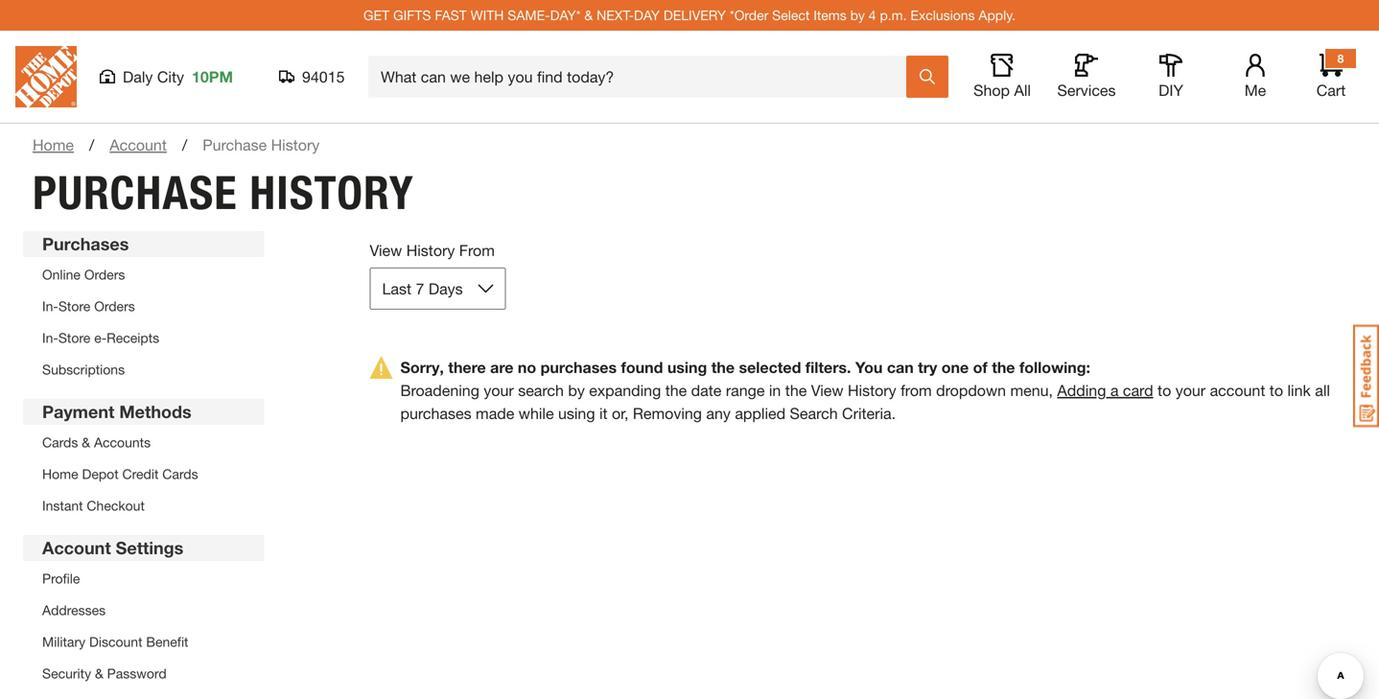 Task type: describe. For each thing, give the bounding box(es) containing it.
e-
[[94, 330, 107, 346]]

1 vertical spatial orders
[[94, 298, 135, 314]]

2 / from the left
[[182, 136, 187, 154]]

are
[[490, 358, 514, 376]]

filters.
[[805, 358, 851, 376]]

Last 7 Days button
[[370, 268, 506, 310]]

cards & accounts link
[[42, 434, 151, 450]]

range
[[726, 381, 765, 399]]

broadening your search by expanding the date range in the view history from dropdown menu, adding a card
[[400, 381, 1153, 399]]

1 vertical spatial view
[[811, 381, 843, 399]]

criteria.
[[842, 404, 896, 422]]

in-store orders
[[42, 298, 135, 314]]

the home depot logo image
[[15, 46, 77, 107]]

next-
[[597, 7, 634, 23]]

shop all button
[[971, 54, 1033, 100]]

payment
[[42, 401, 114, 422]]

in-store orders link
[[42, 298, 135, 314]]

8
[[1338, 52, 1344, 65]]

security & password link
[[42, 666, 167, 681]]

from
[[901, 381, 932, 399]]

cart
[[1316, 81, 1346, 99]]

services
[[1057, 81, 1116, 99]]

account
[[1210, 381, 1265, 399]]

instant checkout link
[[42, 498, 145, 514]]

there
[[448, 358, 486, 376]]

settings
[[116, 538, 184, 558]]

profile link
[[42, 571, 80, 586]]

depot
[[82, 466, 119, 482]]

0 horizontal spatial cards
[[42, 434, 78, 450]]

diy button
[[1140, 54, 1202, 100]]

gifts
[[393, 7, 431, 23]]

addresses
[[42, 602, 106, 618]]

methods
[[119, 401, 191, 422]]

benefit
[[146, 634, 188, 650]]

1 horizontal spatial cards
[[162, 466, 198, 482]]

the up date
[[711, 358, 735, 376]]

0 horizontal spatial view
[[370, 241, 402, 259]]

of
[[973, 358, 988, 376]]

p.m.
[[880, 7, 907, 23]]

days
[[429, 280, 463, 298]]

payment methods
[[42, 401, 191, 422]]

found
[[621, 358, 663, 376]]

security & password
[[42, 666, 167, 681]]

fast
[[435, 7, 467, 23]]

in- for in-store e-receipts
[[42, 330, 58, 346]]

cart 8
[[1316, 52, 1346, 99]]

try
[[918, 358, 937, 376]]

with
[[471, 7, 504, 23]]

security
[[42, 666, 91, 681]]

in
[[769, 381, 781, 399]]

10pm
[[192, 68, 233, 86]]

link
[[1287, 381, 1311, 399]]

store for orders
[[58, 298, 90, 314]]

last
[[382, 280, 411, 298]]

the right in
[[785, 381, 807, 399]]

subscriptions link
[[42, 362, 125, 377]]

home link
[[33, 133, 74, 156]]

view history from
[[370, 241, 495, 259]]

cards & accounts
[[42, 434, 151, 450]]

7
[[416, 280, 424, 298]]

removing
[[633, 404, 702, 422]]

in-store e-receipts
[[42, 330, 159, 346]]

accounts
[[94, 434, 151, 450]]

1 vertical spatial purchase history
[[33, 165, 414, 221]]

password
[[107, 666, 167, 681]]

exclusions
[[910, 7, 975, 23]]

purchases
[[42, 234, 129, 254]]

0 vertical spatial orders
[[84, 267, 125, 282]]

sorry, there are no purchases found using the selected filters. you can try one of the following:
[[400, 358, 1090, 376]]

it
[[599, 404, 608, 422]]

94015 button
[[279, 67, 345, 86]]

while
[[519, 404, 554, 422]]

expanding
[[589, 381, 661, 399]]

can
[[887, 358, 914, 376]]

dropdown
[[936, 381, 1006, 399]]

instant checkout
[[42, 498, 145, 514]]

1 horizontal spatial by
[[850, 7, 865, 23]]

checkout
[[87, 498, 145, 514]]

1 vertical spatial by
[[568, 381, 585, 399]]

home for home
[[33, 136, 74, 154]]

in- for in-store orders
[[42, 298, 58, 314]]

using inside to your account to link all purchases made while using it or, removing any applied search criteria.
[[558, 404, 595, 422]]

2 to from the left
[[1270, 381, 1283, 399]]



Task type: locate. For each thing, give the bounding box(es) containing it.
your left account
[[1175, 381, 1206, 399]]

applied
[[735, 404, 786, 422]]

card
[[1123, 381, 1153, 399]]

1 horizontal spatial purchases
[[541, 358, 617, 376]]

subscriptions
[[42, 362, 125, 377]]

1 horizontal spatial using
[[667, 358, 707, 376]]

1 horizontal spatial your
[[1175, 381, 1206, 399]]

0 vertical spatial cards
[[42, 434, 78, 450]]

your for to
[[1175, 381, 1206, 399]]

by right 'search'
[[568, 381, 585, 399]]

day*
[[550, 7, 581, 23]]

store for e-
[[58, 330, 90, 346]]

0 horizontal spatial to
[[1158, 381, 1171, 399]]

cards right credit
[[162, 466, 198, 482]]

online orders
[[42, 267, 125, 282]]

city
[[157, 68, 184, 86]]

discount
[[89, 634, 142, 650]]

0 vertical spatial purchase history
[[203, 136, 320, 154]]

home depot credit cards
[[42, 466, 198, 482]]

account for account settings
[[42, 538, 111, 558]]

all
[[1014, 81, 1031, 99]]

any
[[706, 404, 731, 422]]

0 horizontal spatial your
[[484, 381, 514, 399]]

your inside to your account to link all purchases made while using it or, removing any applied search criteria.
[[1175, 381, 1206, 399]]

0 vertical spatial &
[[584, 7, 593, 23]]

1 in- from the top
[[42, 298, 58, 314]]

your down are
[[484, 381, 514, 399]]

the
[[711, 358, 735, 376], [992, 358, 1015, 376], [665, 381, 687, 399], [785, 381, 807, 399]]

made
[[476, 404, 514, 422]]

from
[[459, 241, 495, 259]]

1 vertical spatial purchases
[[400, 404, 471, 422]]

94015
[[302, 68, 345, 86]]

0 vertical spatial home
[[33, 136, 74, 154]]

the up "removing"
[[665, 381, 687, 399]]

your
[[484, 381, 514, 399], [1175, 381, 1206, 399]]

by left 4
[[850, 7, 865, 23]]

2 store from the top
[[58, 330, 90, 346]]

account up profile link
[[42, 538, 111, 558]]

delivery
[[664, 7, 726, 23]]

using up date
[[667, 358, 707, 376]]

purchase history
[[203, 136, 320, 154], [33, 165, 414, 221]]

store left e-
[[58, 330, 90, 346]]

your for broadening
[[484, 381, 514, 399]]

get gifts fast with same-day* & next-day delivery *order select items by 4 p.m. exclusions apply.
[[363, 7, 1016, 23]]

broadening
[[400, 381, 479, 399]]

diy
[[1159, 81, 1183, 99]]

& for accounts
[[82, 434, 90, 450]]

online
[[42, 267, 81, 282]]

home for home depot credit cards
[[42, 466, 78, 482]]

0 vertical spatial purchase
[[203, 136, 267, 154]]

/ right account link
[[182, 136, 187, 154]]

in- down online
[[42, 298, 58, 314]]

a
[[1110, 381, 1119, 399]]

daly city 10pm
[[123, 68, 233, 86]]

search
[[518, 381, 564, 399]]

purchase down 10pm
[[203, 136, 267, 154]]

home depot credit cards link
[[42, 466, 198, 482]]

0 horizontal spatial /
[[89, 136, 94, 154]]

0 vertical spatial purchases
[[541, 358, 617, 376]]

1 to from the left
[[1158, 381, 1171, 399]]

1 vertical spatial account
[[42, 538, 111, 558]]

in-
[[42, 298, 58, 314], [42, 330, 58, 346]]

me button
[[1225, 54, 1286, 100]]

& for password
[[95, 666, 103, 681]]

1 vertical spatial in-
[[42, 330, 58, 346]]

the right of
[[992, 358, 1015, 376]]

to your account to link all purchases made while using it or, removing any applied search criteria.
[[400, 381, 1330, 422]]

0 vertical spatial using
[[667, 358, 707, 376]]

4
[[869, 7, 876, 23]]

view up last
[[370, 241, 402, 259]]

1 vertical spatial cards
[[162, 466, 198, 482]]

1 store from the top
[[58, 298, 90, 314]]

2 horizontal spatial &
[[584, 7, 593, 23]]

services button
[[1056, 54, 1117, 100]]

purchases up 'search'
[[541, 358, 617, 376]]

to right card
[[1158, 381, 1171, 399]]

military discount benefit
[[42, 634, 188, 650]]

1 horizontal spatial /
[[182, 136, 187, 154]]

1 vertical spatial home
[[42, 466, 78, 482]]

date
[[691, 381, 722, 399]]

1 horizontal spatial view
[[811, 381, 843, 399]]

1 horizontal spatial to
[[1270, 381, 1283, 399]]

1 vertical spatial using
[[558, 404, 595, 422]]

shop all
[[973, 81, 1031, 99]]

credit
[[122, 466, 159, 482]]

daly
[[123, 68, 153, 86]]

to
[[1158, 381, 1171, 399], [1270, 381, 1283, 399]]

addresses link
[[42, 602, 106, 618]]

orders up the in-store e-receipts link in the top of the page
[[94, 298, 135, 314]]

shop
[[973, 81, 1010, 99]]

me
[[1245, 81, 1266, 99]]

instant
[[42, 498, 83, 514]]

What can we help you find today? search field
[[381, 57, 905, 97]]

0 vertical spatial account
[[110, 136, 167, 154]]

account settings
[[42, 538, 184, 558]]

purchases inside to your account to link all purchases made while using it or, removing any applied search criteria.
[[400, 404, 471, 422]]

all
[[1315, 381, 1330, 399]]

in- up subscriptions on the bottom left of page
[[42, 330, 58, 346]]

one
[[942, 358, 969, 376]]

purchase
[[203, 136, 267, 154], [33, 165, 238, 221]]

select
[[772, 7, 810, 23]]

2 your from the left
[[1175, 381, 1206, 399]]

get
[[363, 7, 389, 23]]

last 7 days
[[382, 280, 463, 298]]

menu,
[[1010, 381, 1053, 399]]

profile
[[42, 571, 80, 586]]

0 horizontal spatial &
[[82, 434, 90, 450]]

to left link
[[1270, 381, 1283, 399]]

0 horizontal spatial by
[[568, 381, 585, 399]]

account down daly
[[110, 136, 167, 154]]

in-store e-receipts link
[[42, 330, 159, 346]]

0 horizontal spatial using
[[558, 404, 595, 422]]

home up 'instant'
[[42, 466, 78, 482]]

using left it at the left of the page
[[558, 404, 595, 422]]

account
[[110, 136, 167, 154], [42, 538, 111, 558]]

0 vertical spatial by
[[850, 7, 865, 23]]

2 in- from the top
[[42, 330, 58, 346]]

adding a card link
[[1057, 381, 1153, 399]]

1 vertical spatial store
[[58, 330, 90, 346]]

0 vertical spatial store
[[58, 298, 90, 314]]

cards down payment
[[42, 434, 78, 450]]

military discount benefit link
[[42, 634, 188, 650]]

/ right home link
[[89, 136, 94, 154]]

store down online orders
[[58, 298, 90, 314]]

account for account
[[110, 136, 167, 154]]

2 vertical spatial &
[[95, 666, 103, 681]]

purchases down broadening
[[400, 404, 471, 422]]

you
[[855, 358, 883, 376]]

items
[[813, 7, 847, 23]]

military
[[42, 634, 85, 650]]

&
[[584, 7, 593, 23], [82, 434, 90, 450], [95, 666, 103, 681]]

account link
[[110, 133, 167, 156]]

1 your from the left
[[484, 381, 514, 399]]

or,
[[612, 404, 629, 422]]

receipts
[[107, 330, 159, 346]]

0 vertical spatial in-
[[42, 298, 58, 314]]

orders up the in-store orders
[[84, 267, 125, 282]]

search
[[790, 404, 838, 422]]

purchase down account link
[[33, 165, 238, 221]]

1 / from the left
[[89, 136, 94, 154]]

& right security
[[95, 666, 103, 681]]

0 vertical spatial view
[[370, 241, 402, 259]]

& down payment
[[82, 434, 90, 450]]

apply.
[[979, 7, 1016, 23]]

adding
[[1057, 381, 1106, 399]]

1 horizontal spatial &
[[95, 666, 103, 681]]

1 vertical spatial purchase
[[33, 165, 238, 221]]

*order
[[730, 7, 768, 23]]

store
[[58, 298, 90, 314], [58, 330, 90, 346]]

& right the day*
[[584, 7, 593, 23]]

by
[[850, 7, 865, 23], [568, 381, 585, 399]]

0 horizontal spatial purchases
[[400, 404, 471, 422]]

feedback link image
[[1353, 324, 1379, 428]]

view down filters.
[[811, 381, 843, 399]]

same-
[[508, 7, 550, 23]]

1 vertical spatial &
[[82, 434, 90, 450]]

home down "the home depot logo"
[[33, 136, 74, 154]]



Task type: vqa. For each thing, say whether or not it's contained in the screenshot.
the company store bed blankets ko33 t turquoise 40.2 image
no



